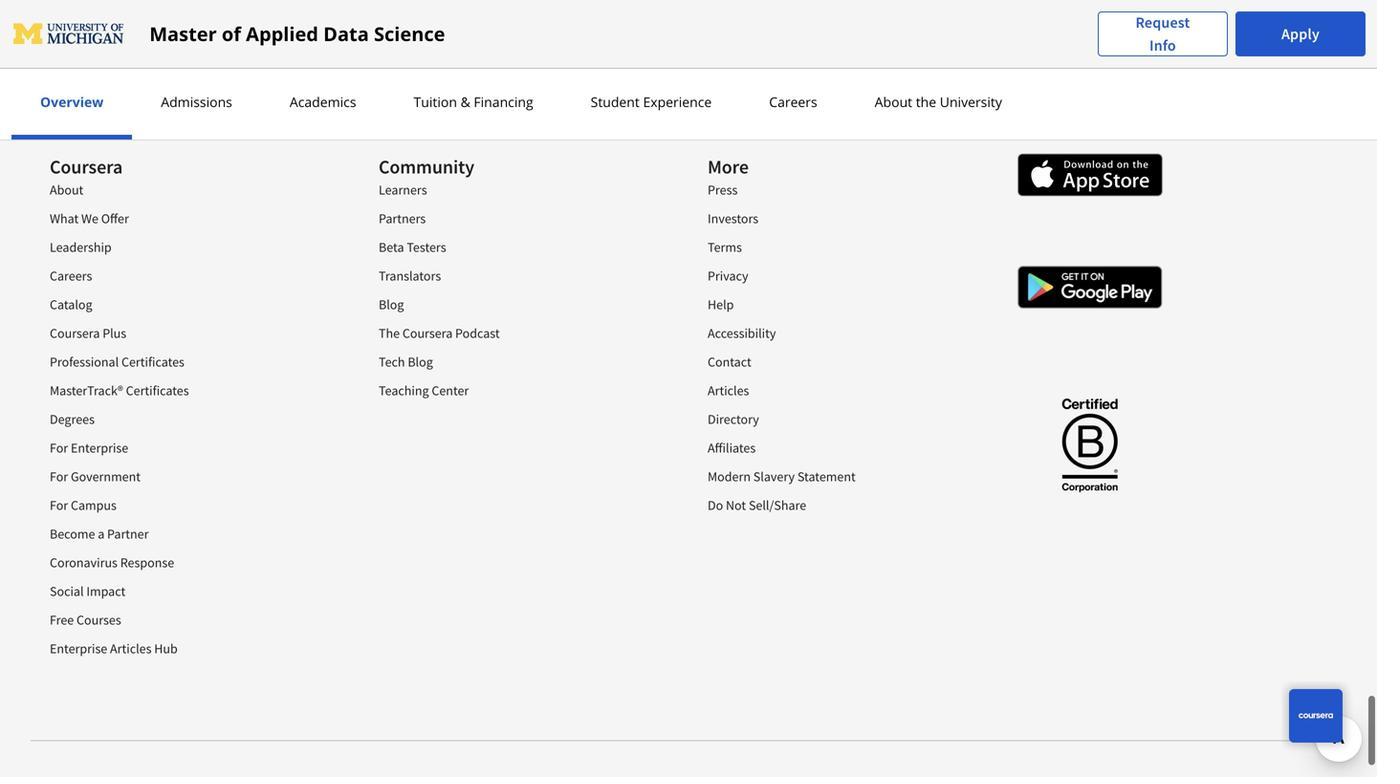 Task type: describe. For each thing, give the bounding box(es) containing it.
coursera plus link
[[50, 325, 126, 342]]

slavery
[[753, 468, 795, 485]]

statement
[[797, 468, 856, 485]]

privacy
[[708, 267, 748, 284]]

affiliates
[[708, 439, 756, 456]]

tuition & financing
[[414, 93, 533, 111]]

for for for campus
[[50, 497, 68, 514]]

get it on google play image
[[1017, 266, 1163, 309]]

4 list item from the top
[[11, 332, 1366, 437]]

accessibility
[[708, 325, 776, 342]]

6 list item from the top
[[11, 562, 1366, 667]]

leadership link
[[50, 238, 112, 256]]

2 list item from the top
[[11, 103, 1366, 208]]

automation
[[434, 34, 500, 51]]

modern
[[708, 468, 751, 485]]

plus
[[102, 325, 126, 342]]

the
[[379, 325, 400, 342]]

of
[[222, 21, 241, 47]]

certificate
[[379, 53, 436, 70]]

tech blog link
[[379, 353, 433, 370]]

testers
[[407, 238, 446, 256]]

tuition
[[414, 93, 457, 111]]

&
[[461, 93, 470, 111]]

not
[[726, 497, 746, 514]]

1 vertical spatial professional
[[50, 353, 119, 370]]

the coursera podcast link
[[379, 325, 500, 342]]

podcast
[[455, 325, 500, 342]]

student experience
[[591, 93, 712, 111]]

for campus link
[[50, 497, 117, 514]]

center
[[432, 382, 469, 399]]

contact link
[[708, 353, 751, 370]]

teaching center link
[[379, 382, 469, 399]]

request info button
[[1098, 11, 1228, 57]]

coronavirus
[[50, 554, 118, 571]]

hub
[[154, 640, 178, 657]]

science
[[374, 21, 445, 47]]

accessibility link
[[708, 325, 776, 342]]

tech blog
[[379, 353, 433, 370]]

about the university
[[875, 93, 1002, 111]]

coursera up tech blog
[[402, 325, 453, 342]]

python
[[531, 34, 571, 51]]

download on the app store image
[[1017, 153, 1163, 196]]

list for more
[[708, 180, 981, 524]]

overview
[[40, 93, 103, 111]]

beta testers link
[[379, 238, 446, 256]]

experience
[[643, 93, 712, 111]]

for for for enterprise
[[50, 439, 68, 456]]

request
[[1136, 13, 1190, 32]]

social impact
[[50, 583, 125, 600]]

7 list item from the top
[[11, 676, 1366, 777]]

about link
[[50, 181, 83, 198]]

enterprise articles hub
[[50, 640, 178, 657]]

university
[[940, 93, 1002, 111]]

logo of certified b corporation image
[[1050, 387, 1129, 502]]

degrees link
[[50, 411, 95, 428]]

certificates for professional certificates
[[121, 353, 184, 370]]

coronavirus response
[[50, 554, 174, 571]]

student
[[591, 93, 640, 111]]

social impact link
[[50, 583, 125, 600]]

data
[[323, 21, 369, 47]]

academics link
[[284, 93, 362, 111]]

social
[[50, 583, 84, 600]]

list for community
[[379, 180, 652, 410]]

1 chevron right image from the top
[[24, 29, 47, 52]]

careers inside list
[[50, 267, 92, 284]]

partner
[[107, 525, 149, 543]]

professional certificates
[[50, 353, 184, 370]]

terms link
[[708, 238, 742, 256]]

google it automation with python professional certificate
[[379, 34, 642, 70]]

overview link
[[34, 93, 109, 111]]

apply
[[1281, 24, 1320, 44]]

request info
[[1136, 13, 1190, 55]]

for government link
[[50, 468, 141, 485]]

investors
[[708, 210, 758, 227]]

professional inside google it automation with python professional certificate
[[573, 34, 642, 51]]

translators link
[[379, 267, 441, 284]]

coursera plus
[[50, 325, 126, 342]]

contact
[[708, 353, 751, 370]]

partners link
[[379, 210, 426, 227]]

the
[[916, 93, 936, 111]]

info
[[1149, 36, 1176, 55]]

for government
[[50, 468, 141, 485]]

1 vertical spatial blog
[[408, 353, 433, 370]]



Task type: vqa. For each thing, say whether or not it's contained in the screenshot.
Modern
yes



Task type: locate. For each thing, give the bounding box(es) containing it.
do not sell/share
[[708, 497, 806, 514]]

list
[[50, 180, 323, 668], [379, 180, 652, 410], [708, 180, 981, 524]]

teaching
[[379, 382, 429, 399]]

financing
[[474, 93, 533, 111]]

for up become at the left bottom of the page
[[50, 497, 68, 514]]

articles left hub
[[110, 640, 152, 657]]

certificates for mastertrack® certificates
[[126, 382, 189, 399]]

chevron right image
[[24, 29, 47, 52], [24, 718, 47, 740]]

blog
[[379, 296, 404, 313], [408, 353, 433, 370]]

for
[[50, 439, 68, 456], [50, 468, 68, 485], [50, 497, 68, 514]]

2 vertical spatial for
[[50, 497, 68, 514]]

0 horizontal spatial articles
[[110, 640, 152, 657]]

directory link
[[708, 411, 759, 428]]

list containing press
[[708, 180, 981, 524]]

1 horizontal spatial careers
[[769, 93, 817, 111]]

1 vertical spatial about
[[50, 181, 83, 198]]

professional
[[573, 34, 642, 51], [50, 353, 119, 370]]

1 horizontal spatial list
[[379, 180, 652, 410]]

beta
[[379, 238, 404, 256]]

leadership
[[50, 238, 112, 256]]

terms
[[708, 238, 742, 256]]

0 vertical spatial enterprise
[[71, 439, 128, 456]]

certificates down professional certificates link
[[126, 382, 189, 399]]

articles link
[[708, 382, 749, 399]]

admissions link
[[155, 93, 238, 111]]

mastertrack®
[[50, 382, 123, 399]]

student experience link
[[585, 93, 717, 111]]

free courses
[[50, 611, 121, 629]]

0 horizontal spatial about
[[50, 181, 83, 198]]

modern slavery statement
[[708, 468, 856, 485]]

0 vertical spatial about
[[875, 93, 912, 111]]

0 horizontal spatial blog
[[379, 296, 404, 313]]

0 vertical spatial careers
[[769, 93, 817, 111]]

0 vertical spatial careers link
[[763, 93, 823, 111]]

list containing about
[[50, 180, 323, 668]]

coronavirus response link
[[50, 554, 174, 571]]

privacy link
[[708, 267, 748, 284]]

translators
[[379, 267, 441, 284]]

the coursera podcast
[[379, 325, 500, 342]]

0 horizontal spatial careers link
[[50, 267, 92, 284]]

a
[[98, 525, 104, 543]]

coursera down catalog
[[50, 325, 100, 342]]

what we offer
[[50, 210, 129, 227]]

certificates
[[121, 353, 184, 370], [126, 382, 189, 399]]

about left the
[[875, 93, 912, 111]]

master
[[149, 21, 217, 47]]

impact
[[86, 583, 125, 600]]

with
[[503, 34, 528, 51]]

0 horizontal spatial careers
[[50, 267, 92, 284]]

learners link
[[379, 181, 427, 198]]

blog link
[[379, 296, 404, 313]]

1 for from the top
[[50, 439, 68, 456]]

affiliates link
[[708, 439, 756, 456]]

coursera up about link on the top left of page
[[50, 155, 123, 179]]

we
[[81, 210, 98, 227]]

about for about the university
[[875, 93, 912, 111]]

for up for campus 'link'
[[50, 468, 68, 485]]

3 for from the top
[[50, 497, 68, 514]]

courses
[[77, 611, 121, 629]]

coursera for coursera
[[50, 155, 123, 179]]

government
[[71, 468, 141, 485]]

free courses link
[[50, 611, 121, 629]]

1 vertical spatial certificates
[[126, 382, 189, 399]]

become a partner
[[50, 525, 149, 543]]

2 list from the left
[[379, 180, 652, 410]]

careers link
[[763, 93, 823, 111], [50, 267, 92, 284]]

what
[[50, 210, 79, 227]]

offer
[[101, 210, 129, 227]]

apply button
[[1235, 11, 1366, 56]]

1 list from the left
[[50, 180, 323, 668]]

0 vertical spatial chevron right image
[[24, 29, 47, 52]]

degrees
[[50, 411, 95, 428]]

articles down contact
[[708, 382, 749, 399]]

enterprise up the 'for government' link
[[71, 439, 128, 456]]

blog right tech
[[408, 353, 433, 370]]

for enterprise
[[50, 439, 128, 456]]

about up what
[[50, 181, 83, 198]]

1 vertical spatial careers
[[50, 267, 92, 284]]

for down the degrees link
[[50, 439, 68, 456]]

tech
[[379, 353, 405, 370]]

for for for government
[[50, 468, 68, 485]]

university of michigan image
[[11, 19, 126, 49]]

list for coursera
[[50, 180, 323, 668]]

0 vertical spatial professional
[[573, 34, 642, 51]]

mastertrack® certificates link
[[50, 382, 189, 399]]

for enterprise link
[[50, 439, 128, 456]]

teaching center
[[379, 382, 469, 399]]

campus
[[71, 497, 117, 514]]

3 list from the left
[[708, 180, 981, 524]]

beta testers
[[379, 238, 446, 256]]

sell/share
[[749, 497, 806, 514]]

1 horizontal spatial careers link
[[763, 93, 823, 111]]

response
[[120, 554, 174, 571]]

enterprise down free courses
[[50, 640, 107, 657]]

1 horizontal spatial articles
[[708, 382, 749, 399]]

directory
[[708, 411, 759, 428]]

applied
[[246, 21, 318, 47]]

1 vertical spatial enterprise
[[50, 640, 107, 657]]

list containing learners
[[379, 180, 652, 410]]

admissions
[[161, 93, 232, 111]]

0 vertical spatial blog
[[379, 296, 404, 313]]

2 for from the top
[[50, 468, 68, 485]]

1 horizontal spatial blog
[[408, 353, 433, 370]]

community
[[379, 155, 474, 179]]

1 list item from the top
[[11, 0, 1366, 93]]

1 horizontal spatial professional
[[573, 34, 642, 51]]

blog up the the
[[379, 296, 404, 313]]

partners
[[379, 210, 426, 227]]

help link
[[708, 296, 734, 313]]

0 horizontal spatial list
[[50, 180, 323, 668]]

help
[[708, 296, 734, 313]]

1 horizontal spatial about
[[875, 93, 912, 111]]

investors link
[[708, 210, 758, 227]]

1 vertical spatial articles
[[110, 640, 152, 657]]

certificates up mastertrack® certificates
[[121, 353, 184, 370]]

1 vertical spatial careers link
[[50, 267, 92, 284]]

enterprise
[[71, 439, 128, 456], [50, 640, 107, 657]]

3 list item from the top
[[11, 217, 1366, 323]]

modern slavery statement link
[[708, 468, 856, 485]]

2 chevron right image from the top
[[24, 718, 47, 740]]

1 vertical spatial for
[[50, 468, 68, 485]]

about for about link on the top left of page
[[50, 181, 83, 198]]

do
[[708, 497, 723, 514]]

press link
[[708, 181, 738, 198]]

catalog link
[[50, 296, 92, 313]]

0 horizontal spatial professional
[[50, 353, 119, 370]]

1 vertical spatial chevron right image
[[24, 718, 47, 740]]

about the university link
[[869, 93, 1008, 111]]

list item
[[11, 0, 1366, 93], [11, 103, 1366, 208], [11, 217, 1366, 323], [11, 332, 1366, 437], [11, 447, 1366, 552], [11, 562, 1366, 667], [11, 676, 1366, 777]]

0 vertical spatial articles
[[708, 382, 749, 399]]

what we offer link
[[50, 210, 129, 227]]

professional up mastertrack®
[[50, 353, 119, 370]]

2 horizontal spatial list
[[708, 180, 981, 524]]

coursera for coursera plus
[[50, 325, 100, 342]]

become a partner link
[[50, 525, 149, 543]]

professional certificates link
[[50, 353, 184, 370]]

it
[[421, 34, 432, 51]]

0 vertical spatial certificates
[[121, 353, 184, 370]]

enterprise articles hub link
[[50, 640, 178, 657]]

for campus
[[50, 497, 117, 514]]

professional right python
[[573, 34, 642, 51]]

5 list item from the top
[[11, 447, 1366, 552]]

press
[[708, 181, 738, 198]]

academics
[[290, 93, 356, 111]]

0 vertical spatial for
[[50, 439, 68, 456]]



